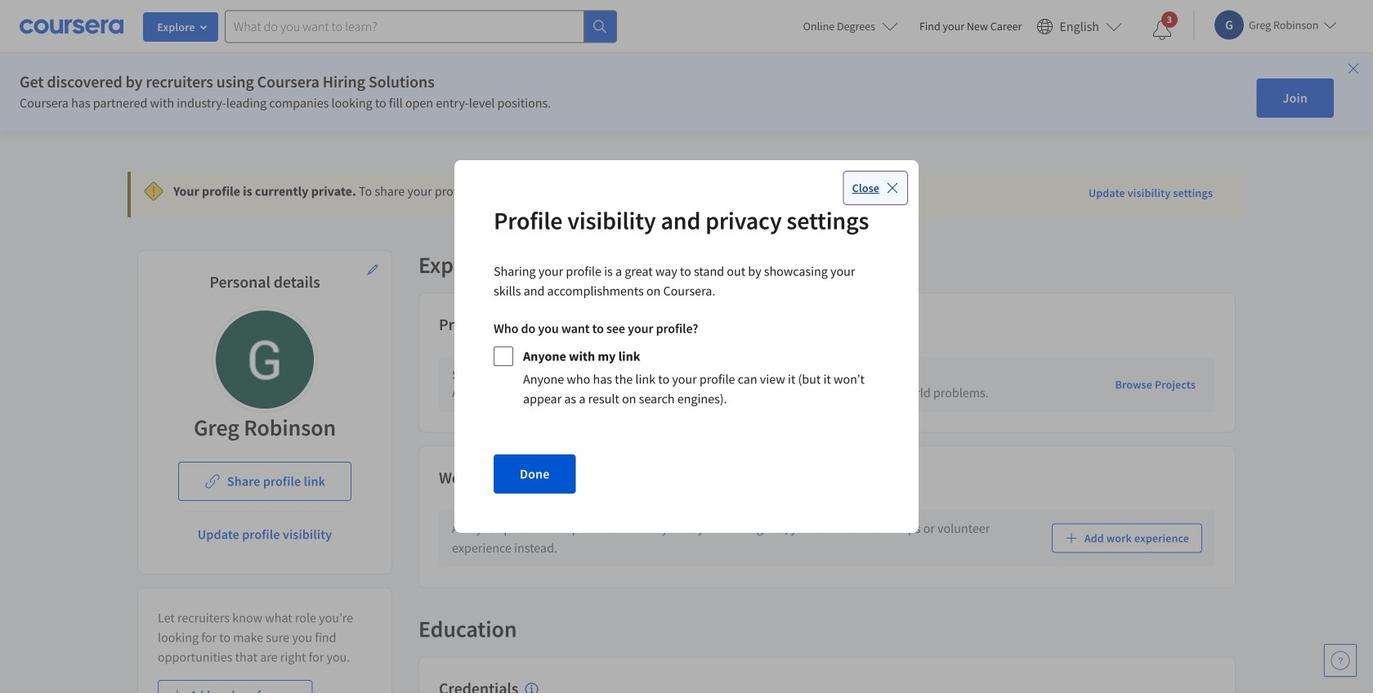 Task type: locate. For each thing, give the bounding box(es) containing it.
dialog
[[454, 160, 919, 533]]

None search field
[[225, 10, 617, 43]]

anyone with my link element
[[494, 340, 880, 415]]

information about credentials section image
[[525, 683, 538, 693]]

information about the projects section image
[[502, 319, 515, 332]]

coursera image
[[20, 13, 123, 39]]

profile photo image
[[216, 311, 314, 409]]

help center image
[[1331, 651, 1350, 670]]



Task type: vqa. For each thing, say whether or not it's contained in the screenshot.
search box
yes



Task type: describe. For each thing, give the bounding box(es) containing it.
edit personal details. image
[[366, 263, 379, 276]]



